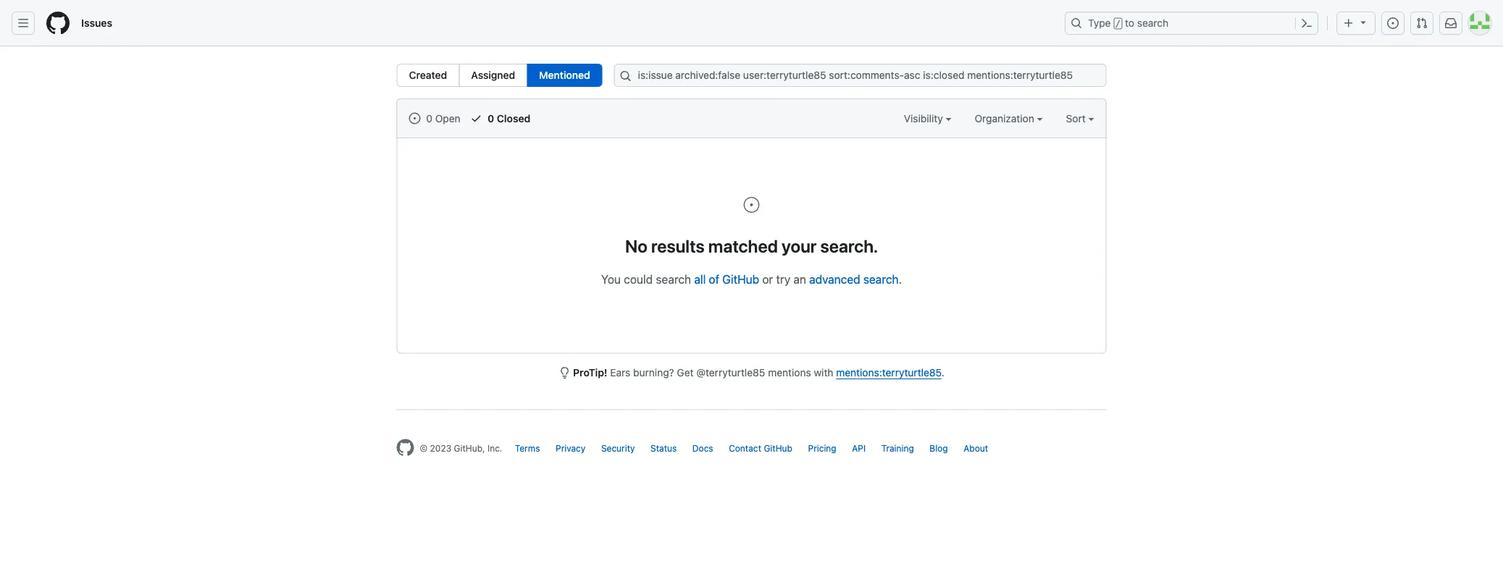 Task type: vqa. For each thing, say whether or not it's contained in the screenshot.
left triangle down icon
no



Task type: locate. For each thing, give the bounding box(es) containing it.
0 vertical spatial .
[[899, 272, 902, 286]]

@terryturtle85
[[696, 367, 765, 379]]

advanced
[[809, 272, 860, 286]]

2 0 from the left
[[488, 112, 494, 124]]

github,
[[454, 444, 485, 454]]

homepage image
[[46, 12, 70, 35]]

Issues search field
[[614, 64, 1106, 87]]

1 0 from the left
[[426, 112, 432, 124]]

terms link
[[515, 444, 540, 454]]

to
[[1125, 17, 1134, 29]]

matched
[[708, 236, 778, 256]]

issue opened image left 0 open
[[409, 113, 420, 124]]

0 horizontal spatial issue opened image
[[409, 113, 420, 124]]

issue opened image up no results matched your search.
[[743, 196, 760, 214]]

github
[[722, 272, 759, 286], [764, 444, 792, 454]]

0 left open
[[426, 112, 432, 124]]

0 closed
[[485, 112, 531, 124]]

search.
[[820, 236, 878, 256]]

mentions
[[768, 367, 811, 379]]

1 vertical spatial issue opened image
[[743, 196, 760, 214]]

1 horizontal spatial 0
[[488, 112, 494, 124]]

privacy link
[[556, 444, 586, 454]]

1 vertical spatial .
[[941, 367, 944, 379]]

0 open link
[[409, 111, 460, 126]]

0 horizontal spatial 0
[[426, 112, 432, 124]]

training link
[[881, 444, 914, 454]]

0 right check image
[[488, 112, 494, 124]]

try
[[776, 272, 790, 286]]

get
[[677, 367, 694, 379]]

footer
[[385, 410, 1118, 493]]

sort
[[1066, 112, 1086, 124]]

could
[[624, 272, 653, 286]]

organization
[[975, 112, 1037, 124]]

check image
[[470, 113, 482, 124]]

0 vertical spatial issue opened image
[[409, 113, 420, 124]]

github right the of
[[722, 272, 759, 286]]

privacy
[[556, 444, 586, 454]]

inc.
[[487, 444, 502, 454]]

pricing link
[[808, 444, 836, 454]]

you
[[601, 272, 621, 286]]

.
[[899, 272, 902, 286], [941, 367, 944, 379]]

search
[[1137, 17, 1169, 29], [656, 272, 691, 286], [863, 272, 899, 286]]

0 horizontal spatial github
[[722, 272, 759, 286]]

search down the search.
[[863, 272, 899, 286]]

security link
[[601, 444, 635, 454]]

homepage image
[[397, 439, 414, 457]]

1 horizontal spatial github
[[764, 444, 792, 454]]

1 horizontal spatial issue opened image
[[743, 196, 760, 214]]

github right contact
[[764, 444, 792, 454]]

0 for closed
[[488, 112, 494, 124]]

1 vertical spatial github
[[764, 444, 792, 454]]

notifications image
[[1445, 17, 1457, 29]]

advanced search link
[[809, 272, 899, 286]]

search right to
[[1137, 17, 1169, 29]]

search image
[[620, 70, 631, 82]]

footer containing © 2023 github, inc.
[[385, 410, 1118, 493]]

sort button
[[1066, 111, 1094, 126]]

/
[[1115, 19, 1121, 29]]

mentions:terryturtle85
[[836, 367, 941, 379]]

1 horizontal spatial .
[[941, 367, 944, 379]]

assigned link
[[459, 64, 528, 87]]

contact github
[[729, 444, 792, 454]]

or
[[762, 272, 773, 286]]

terms
[[515, 444, 540, 454]]

issue opened image
[[409, 113, 420, 124], [743, 196, 760, 214]]

2 horizontal spatial search
[[1137, 17, 1169, 29]]

github inside footer
[[764, 444, 792, 454]]

0 open
[[423, 112, 460, 124]]

type
[[1088, 17, 1111, 29]]

with
[[814, 367, 833, 379]]

pricing
[[808, 444, 836, 454]]

issue opened image
[[1387, 17, 1399, 29]]

0
[[426, 112, 432, 124], [488, 112, 494, 124]]

closed
[[497, 112, 531, 124]]

0 horizontal spatial search
[[656, 272, 691, 286]]

about link
[[964, 444, 988, 454]]

blog
[[930, 444, 948, 454]]

burning?
[[633, 367, 674, 379]]

search left the "all"
[[656, 272, 691, 286]]

an
[[793, 272, 806, 286]]

api
[[852, 444, 866, 454]]

protip!
[[573, 367, 607, 379]]



Task type: describe. For each thing, give the bounding box(es) containing it.
no
[[625, 236, 647, 256]]

command palette image
[[1301, 17, 1313, 29]]

contact github link
[[729, 444, 792, 454]]

status
[[650, 444, 677, 454]]

visibility button
[[904, 111, 951, 126]]

blog link
[[930, 444, 948, 454]]

©
[[420, 444, 428, 454]]

git pull request image
[[1416, 17, 1428, 29]]

about
[[964, 444, 988, 454]]

Search all issues text field
[[614, 64, 1106, 87]]

status link
[[650, 444, 677, 454]]

0 closed link
[[470, 111, 531, 126]]

open
[[435, 112, 460, 124]]

of
[[709, 272, 719, 286]]

ears
[[610, 367, 630, 379]]

plus image
[[1343, 17, 1355, 29]]

docs
[[692, 444, 713, 454]]

mentions:terryturtle85 link
[[836, 367, 941, 379]]

0 horizontal spatial .
[[899, 272, 902, 286]]

0 for open
[[426, 112, 432, 124]]

contact
[[729, 444, 761, 454]]

training
[[881, 444, 914, 454]]

created
[[409, 69, 447, 81]]

© 2023 github, inc.
[[420, 444, 502, 454]]

you could search all of github or try an advanced search .
[[601, 272, 902, 286]]

issues element
[[397, 64, 602, 87]]

visibility
[[904, 112, 946, 124]]

2023
[[430, 444, 451, 454]]

type / to search
[[1088, 17, 1169, 29]]

triangle down image
[[1357, 16, 1369, 28]]

all
[[694, 272, 706, 286]]

1 horizontal spatial search
[[863, 272, 899, 286]]

mentioned link
[[527, 64, 602, 87]]

assigned
[[471, 69, 515, 81]]

light bulb image
[[559, 367, 570, 379]]

0 vertical spatial github
[[722, 272, 759, 286]]

issue opened image inside 0 open link
[[409, 113, 420, 124]]

all of github link
[[694, 272, 759, 286]]

security
[[601, 444, 635, 454]]

organization button
[[975, 111, 1043, 126]]

no results matched your search.
[[625, 236, 878, 256]]

mentioned
[[539, 69, 590, 81]]

api link
[[852, 444, 866, 454]]

protip! ears burning? get @terryturtle85 mentions with mentions:terryturtle85 .
[[573, 367, 944, 379]]

issues
[[81, 17, 112, 29]]

docs link
[[692, 444, 713, 454]]

your
[[782, 236, 817, 256]]

created link
[[397, 64, 459, 87]]

results
[[651, 236, 705, 256]]



